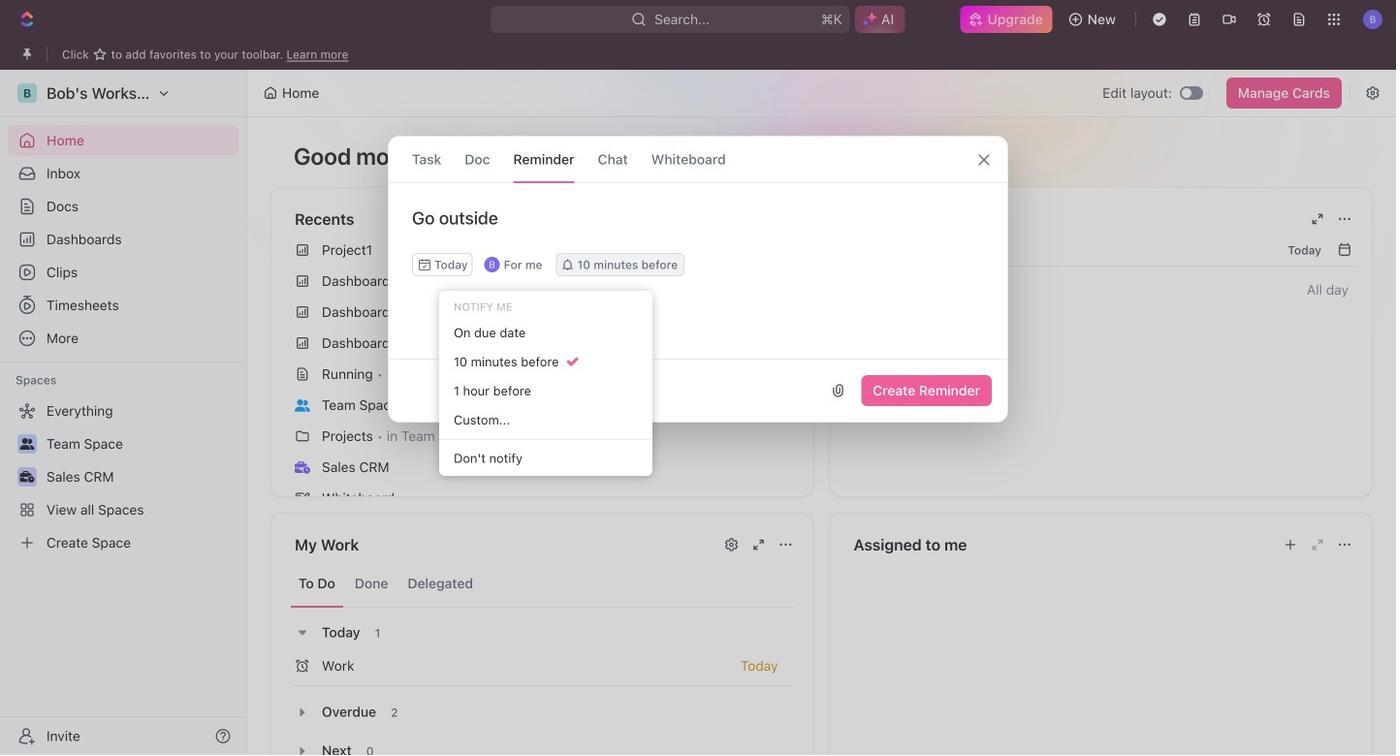Task type: locate. For each thing, give the bounding box(es) containing it.
tab list
[[291, 561, 794, 608]]

dialog
[[388, 136, 1009, 423]]

user group image
[[295, 399, 310, 412]]

business time image
[[295, 461, 310, 474]]

tree inside "sidebar" navigation
[[8, 396, 239, 559]]

Reminder na﻿me or type '/' for commands text field
[[389, 207, 1008, 253]]

tree
[[8, 396, 239, 559]]

sidebar navigation
[[0, 70, 247, 756]]



